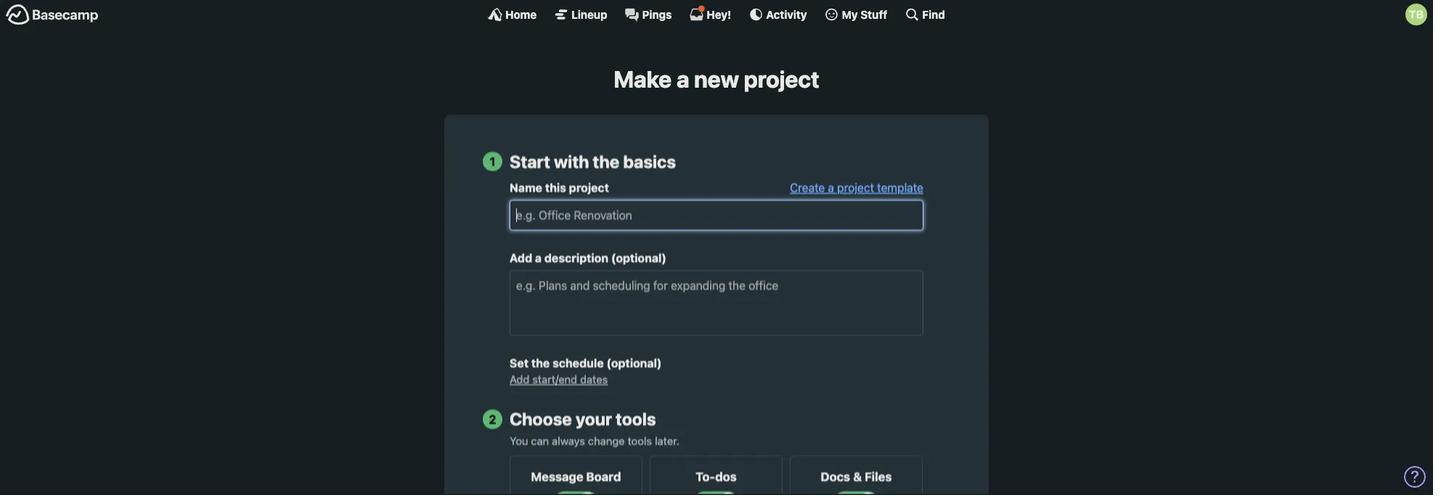 Task type: locate. For each thing, give the bounding box(es) containing it.
docs & files
[[821, 470, 892, 484]]

3 switch from the left
[[799, 492, 913, 496]]

2 horizontal spatial project
[[837, 181, 874, 195]]

add down set
[[510, 374, 530, 386]]

0 vertical spatial a
[[677, 65, 689, 93]]

change
[[588, 435, 625, 448]]

new
[[694, 65, 739, 93]]

(optional) inside set the schedule (optional) add start/end dates
[[607, 357, 662, 371]]

add start/end dates link
[[510, 374, 608, 386]]

project down start with the basics
[[569, 181, 609, 195]]

a left "new"
[[677, 65, 689, 93]]

1 switch from the left
[[519, 492, 633, 496]]

this
[[545, 181, 566, 195]]

tools
[[616, 410, 656, 430], [628, 435, 652, 448]]

project
[[744, 65, 820, 93], [569, 181, 609, 195], [837, 181, 874, 195]]

create a project template
[[790, 181, 924, 195]]

create
[[790, 181, 825, 195]]

a left description
[[535, 252, 542, 266]]

switch
[[519, 492, 633, 496], [659, 492, 773, 496], [799, 492, 913, 496]]

message
[[531, 470, 584, 484]]

the
[[593, 151, 620, 172], [531, 357, 550, 371]]

2 horizontal spatial switch
[[799, 492, 913, 496]]

choose
[[510, 410, 572, 430]]

2 horizontal spatial a
[[828, 181, 834, 195]]

later.
[[655, 435, 680, 448]]

Name this project text field
[[510, 201, 924, 231]]

(optional) right description
[[611, 252, 667, 266]]

lineup link
[[554, 7, 607, 22]]

Add a description (optional) text field
[[510, 271, 924, 336]]

add
[[510, 252, 532, 266], [510, 374, 530, 386]]

switch for docs
[[799, 492, 913, 496]]

create a project template link
[[790, 181, 924, 195]]

you can always change tools later.
[[510, 435, 680, 448]]

(optional)
[[611, 252, 667, 266], [607, 357, 662, 371]]

main element
[[0, 0, 1433, 28]]

a right the create
[[828, 181, 834, 195]]

(optional) for add a description (optional)
[[611, 252, 667, 266]]

2 add from the top
[[510, 374, 530, 386]]

0 horizontal spatial switch
[[519, 492, 633, 496]]

switch down docs & files
[[799, 492, 913, 496]]

choose your tools
[[510, 410, 656, 430]]

1 horizontal spatial a
[[677, 65, 689, 93]]

0 vertical spatial the
[[593, 151, 620, 172]]

tools left later.
[[628, 435, 652, 448]]

1 horizontal spatial switch
[[659, 492, 773, 496]]

0 vertical spatial add
[[510, 252, 532, 266]]

dos
[[715, 470, 737, 484]]

switch for to-
[[659, 492, 773, 496]]

0 horizontal spatial the
[[531, 357, 550, 371]]

start/end
[[533, 374, 577, 386]]

basics
[[623, 151, 676, 172]]

board
[[586, 470, 621, 484]]

with
[[554, 151, 589, 172]]

switch down 'to-dos'
[[659, 492, 773, 496]]

project for create a project template
[[837, 181, 874, 195]]

0 horizontal spatial a
[[535, 252, 542, 266]]

find
[[922, 8, 945, 21]]

0 horizontal spatial project
[[569, 181, 609, 195]]

files
[[865, 470, 892, 484]]

0 vertical spatial (optional)
[[611, 252, 667, 266]]

(optional) up dates
[[607, 357, 662, 371]]

1 vertical spatial the
[[531, 357, 550, 371]]

the inside set the schedule (optional) add start/end dates
[[531, 357, 550, 371]]

the right with
[[593, 151, 620, 172]]

set the schedule (optional) add start/end dates
[[510, 357, 662, 386]]

1 horizontal spatial the
[[593, 151, 620, 172]]

2 switch from the left
[[659, 492, 773, 496]]

1 vertical spatial (optional)
[[607, 357, 662, 371]]

add left description
[[510, 252, 532, 266]]

your
[[576, 410, 612, 430]]

home link
[[488, 7, 537, 22]]

project left template at top
[[837, 181, 874, 195]]

schedule
[[553, 357, 604, 371]]

1 vertical spatial a
[[828, 181, 834, 195]]

the right set
[[531, 357, 550, 371]]

project for name this project
[[569, 181, 609, 195]]

project down activity link
[[744, 65, 820, 93]]

start with the basics
[[510, 151, 676, 172]]

tim burton image
[[1406, 4, 1428, 25]]

1 vertical spatial add
[[510, 374, 530, 386]]

add inside set the schedule (optional) add start/end dates
[[510, 374, 530, 386]]

a
[[677, 65, 689, 93], [828, 181, 834, 195], [535, 252, 542, 266]]

2 vertical spatial a
[[535, 252, 542, 266]]

switch down message board
[[519, 492, 633, 496]]

tools up 'change'
[[616, 410, 656, 430]]

1 add from the top
[[510, 252, 532, 266]]

lineup
[[572, 8, 607, 21]]

my stuff button
[[825, 7, 888, 22]]

name this project
[[510, 181, 609, 195]]

a for project
[[828, 181, 834, 195]]



Task type: vqa. For each thing, say whether or not it's contained in the screenshot.
Switch
yes



Task type: describe. For each thing, give the bounding box(es) containing it.
find button
[[905, 7, 945, 22]]

hey!
[[707, 8, 731, 21]]

pings
[[642, 8, 672, 21]]

stuff
[[861, 8, 888, 21]]

switch accounts image
[[6, 4, 99, 26]]

a for description
[[535, 252, 542, 266]]

docs
[[821, 470, 850, 484]]

switch for message
[[519, 492, 633, 496]]

you
[[510, 435, 528, 448]]

1
[[490, 154, 496, 169]]

can
[[531, 435, 549, 448]]

always
[[552, 435, 585, 448]]

my
[[842, 8, 858, 21]]

my stuff
[[842, 8, 888, 21]]

0 vertical spatial tools
[[616, 410, 656, 430]]

&
[[853, 470, 862, 484]]

add a description (optional)
[[510, 252, 667, 266]]

to-dos
[[696, 470, 737, 484]]

make
[[614, 65, 672, 93]]

make a new project
[[614, 65, 820, 93]]

hey! button
[[689, 5, 731, 22]]

start
[[510, 151, 550, 172]]

a for new
[[677, 65, 689, 93]]

message board
[[531, 470, 621, 484]]

dates
[[580, 374, 608, 386]]

pings button
[[625, 7, 672, 22]]

description
[[545, 252, 609, 266]]

1 horizontal spatial project
[[744, 65, 820, 93]]

name
[[510, 181, 542, 195]]

2
[[489, 413, 496, 427]]

home
[[505, 8, 537, 21]]

template
[[877, 181, 924, 195]]

to-
[[696, 470, 715, 484]]

activity link
[[749, 7, 807, 22]]

(optional) for set the schedule (optional) add start/end dates
[[607, 357, 662, 371]]

set
[[510, 357, 529, 371]]

activity
[[766, 8, 807, 21]]

1 vertical spatial tools
[[628, 435, 652, 448]]



